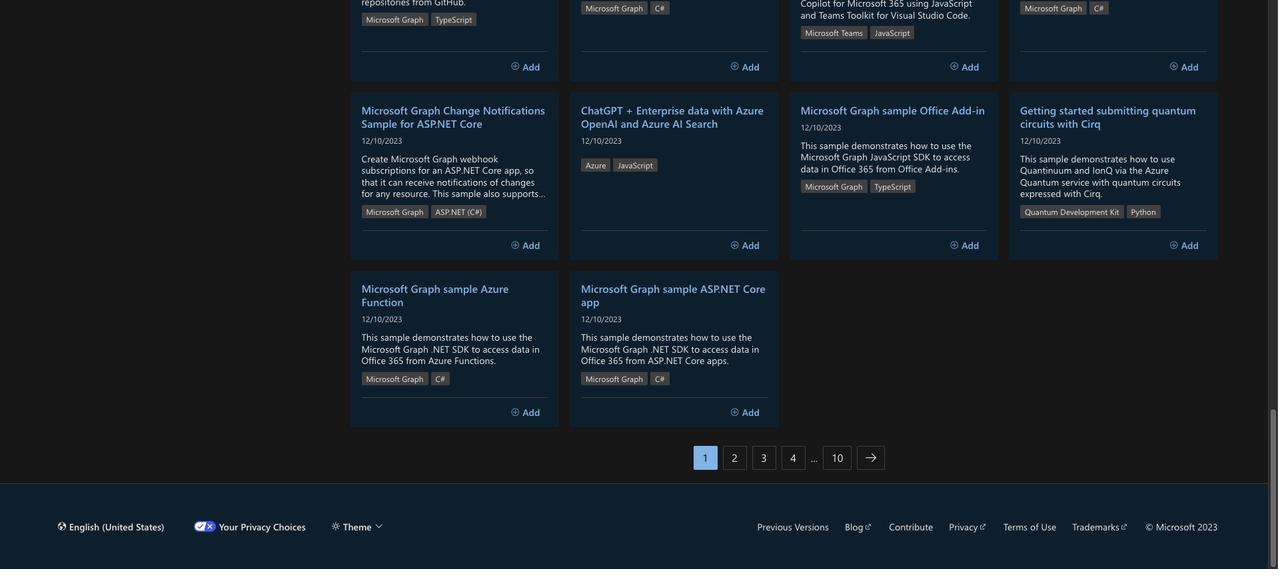 Task type: vqa. For each thing, say whether or not it's contained in the screenshot.
Shifts
no



Task type: locate. For each thing, give the bounding box(es) containing it.
from
[[876, 162, 896, 175], [406, 355, 426, 367], [626, 355, 646, 367]]

receive
[[405, 176, 434, 188]]

circuits left started
[[1021, 116, 1055, 130]]

1 horizontal spatial sdk
[[672, 343, 689, 356]]

...
[[811, 452, 818, 466]]

365 inside microsoft graph sample asp.net core app 12/10/2023 this sample demonstrates how to use the microsoft graph .net sdk to access data in office 365 from asp.net core apps.
[[608, 355, 623, 367]]

footer containing english (united states)
[[0, 485, 1269, 570]]

1 vertical spatial and
[[1075, 164, 1090, 177]]

demonstrates
[[852, 139, 908, 152], [1072, 152, 1128, 165], [413, 331, 469, 344], [632, 331, 689, 344]]

access for in
[[944, 151, 971, 163]]

how right via
[[1130, 152, 1148, 165]]

0 vertical spatial for
[[400, 116, 414, 130]]

quantum up python in the top right of the page
[[1113, 176, 1150, 188]]

webhook
[[460, 152, 498, 165]]

0 horizontal spatial privacy
[[241, 521, 271, 534]]

privacy link
[[950, 521, 988, 534]]

data inside microsoft graph sample azure function 12/10/2023 this sample demonstrates how to use the microsoft graph .net sdk to access data in office 365 from azure functions.
[[512, 343, 530, 356]]

core
[[460, 116, 482, 130], [482, 164, 502, 177], [743, 282, 766, 296], [685, 355, 705, 367]]

1 horizontal spatial circuits
[[1152, 176, 1181, 188]]

0 vertical spatial add-
[[952, 103, 976, 117]]

quantum down expressed
[[1025, 206, 1059, 217]]

use inside microsoft graph sample asp.net core app 12/10/2023 this sample demonstrates how to use the microsoft graph .net sdk to access data in office 365 from asp.net core apps.
[[722, 331, 736, 344]]

from inside microsoft graph sample office add-in 12/10/2023 this sample demonstrates how to use the microsoft graph javascript sdk to access data in office 365 from office add-ins.
[[876, 162, 896, 175]]

0 horizontal spatial quantum
[[1113, 176, 1150, 188]]

demonstrates inside microsoft graph sample asp.net core app 12/10/2023 this sample demonstrates how to use the microsoft graph .net sdk to access data in office 365 from asp.net core apps.
[[632, 331, 689, 344]]

1 horizontal spatial from
[[626, 355, 646, 367]]

javascript down chatgpt + enterprise data with azure openai and azure ai search 12/10/2023
[[618, 160, 653, 170]]

sample
[[362, 116, 397, 130]]

.net inside microsoft graph sample azure function 12/10/2023 this sample demonstrates how to use the microsoft graph .net sdk to access data in office 365 from azure functions.
[[431, 343, 450, 356]]

1 vertical spatial of
[[1031, 521, 1039, 534]]

demonstrates up functions.
[[413, 331, 469, 344]]

getting started submitting quantum circuits with cirq 12/10/2023 this sample demonstrates how to use quantinuum and ionq via the azure quantum service with quantum circuits expressed with cirq.
[[1021, 103, 1196, 200]]

12/10/2023 inside the getting started submitting quantum circuits with cirq 12/10/2023 this sample demonstrates how to use quantinuum and ionq via the azure quantum service with quantum circuits expressed with cirq.
[[1021, 135, 1061, 146]]

in inside microsoft graph sample asp.net core app 12/10/2023 this sample demonstrates how to use the microsoft graph .net sdk to access data in office 365 from asp.net core apps.
[[752, 343, 760, 356]]

1 vertical spatial add-
[[925, 162, 946, 175]]

javascript right teams
[[875, 27, 910, 38]]

quantinuum
[[1021, 164, 1072, 177]]

0 vertical spatial of
[[490, 176, 498, 188]]

privacy
[[241, 521, 271, 534], [950, 521, 978, 534]]

use
[[942, 139, 956, 152], [1162, 152, 1176, 165], [503, 331, 517, 344], [722, 331, 736, 344]]

office
[[920, 103, 949, 117], [832, 162, 856, 175], [899, 162, 923, 175], [362, 355, 386, 367], [581, 355, 606, 367]]

ionq
[[1093, 164, 1113, 177]]

any
[[376, 187, 390, 200]]

function
[[362, 295, 404, 309]]

cirq.
[[1084, 187, 1103, 200]]

kit
[[1110, 206, 1120, 217]]

next image
[[866, 453, 877, 464]]

sdk left ins. on the top
[[914, 151, 931, 163]]

1 vertical spatial typescript
[[875, 181, 912, 192]]

to inside the getting started submitting quantum circuits with cirq 12/10/2023 this sample demonstrates how to use quantinuum and ionq via the azure quantum service with quantum circuits expressed with cirq.
[[1150, 152, 1159, 165]]

2
[[732, 451, 738, 465]]

with right ai
[[712, 103, 733, 117]]

notifications down webhook
[[437, 176, 487, 188]]

how
[[911, 139, 928, 152], [1130, 152, 1148, 165], [471, 331, 489, 344], [691, 331, 709, 344]]

quantum right submitting
[[1152, 103, 1196, 117]]

microsoft graph sample office add-in 12/10/2023 this sample demonstrates how to use the microsoft graph javascript sdk to access data in office 365 from office add-ins.
[[801, 103, 985, 175]]

0 vertical spatial typescript
[[436, 14, 472, 25]]

1 .net from the left
[[431, 343, 450, 356]]

demonstrates down microsoft graph sample office add-in link
[[852, 139, 908, 152]]

to
[[931, 139, 939, 152], [933, 151, 942, 163], [1150, 152, 1159, 165], [491, 331, 500, 344], [711, 331, 720, 344], [472, 343, 480, 356], [691, 343, 700, 356]]

for left an
[[418, 164, 430, 177]]

data inside microsoft graph sample asp.net core app 12/10/2023 this sample demonstrates how to use the microsoft graph .net sdk to access data in office 365 from asp.net core apps.
[[731, 343, 750, 356]]

365 inside microsoft graph sample office add-in 12/10/2023 this sample demonstrates how to use the microsoft graph javascript sdk to access data in office 365 from office add-ins.
[[859, 162, 874, 175]]

how up functions.
[[471, 331, 489, 344]]

validating
[[362, 211, 402, 223]]

azure
[[736, 103, 764, 117], [642, 116, 670, 130], [586, 160, 606, 170], [1146, 164, 1169, 177], [481, 282, 509, 296], [428, 355, 452, 367]]

payload.
[[485, 211, 520, 223]]

demonstrates inside microsoft graph sample azure function 12/10/2023 this sample demonstrates how to use the microsoft graph .net sdk to access data in office 365 from azure functions.
[[413, 331, 469, 344]]

of left the app,
[[490, 176, 498, 188]]

sdk down microsoft graph sample azure function link
[[452, 343, 469, 356]]

0 horizontal spatial and
[[404, 211, 420, 223]]

for right the sample
[[400, 116, 414, 130]]

1 vertical spatial quantum
[[1113, 176, 1150, 188]]

1 horizontal spatial and
[[621, 116, 639, 130]]

0 horizontal spatial add-
[[925, 162, 946, 175]]

it
[[381, 176, 386, 188]]

sdk
[[914, 151, 931, 163], [452, 343, 469, 356], [672, 343, 689, 356]]

to up apps.
[[711, 331, 720, 344]]

privacy inside your privacy choices link
[[241, 521, 271, 534]]

0 vertical spatial and
[[621, 116, 639, 130]]

search
[[686, 116, 718, 130]]

365 for microsoft graph sample office add-in
[[859, 162, 874, 175]]

data
[[688, 103, 709, 117], [801, 162, 819, 175], [512, 343, 530, 356], [731, 343, 750, 356]]

demonstrates up the service
[[1072, 152, 1128, 165]]

expressed
[[1021, 187, 1062, 200]]

demonstrates inside microsoft graph sample office add-in 12/10/2023 this sample demonstrates how to use the microsoft graph javascript sdk to access data in office 365 from office add-ins.
[[852, 139, 908, 152]]

how up apps.
[[691, 331, 709, 344]]

c#
[[655, 2, 665, 13], [1095, 2, 1104, 13], [436, 374, 445, 384], [655, 374, 665, 384]]

the
[[959, 139, 972, 152], [1130, 164, 1143, 177], [469, 211, 483, 223], [519, 331, 533, 344], [739, 331, 752, 344]]

access for app
[[703, 343, 729, 356]]

sdk left apps.
[[672, 343, 689, 356]]

10
[[832, 451, 844, 465]]

california consumer privacy act (ccpa) opt-out icon image
[[190, 522, 219, 533]]

privacy right your
[[241, 521, 271, 534]]

sdk inside microsoft graph sample asp.net core app 12/10/2023 this sample demonstrates how to use the microsoft graph .net sdk to access data in office 365 from asp.net core apps.
[[672, 343, 689, 356]]

english (united states) link
[[50, 517, 172, 538]]

ins.
[[946, 162, 960, 175]]

365 inside microsoft graph sample azure function 12/10/2023 this sample demonstrates how to use the microsoft graph .net sdk to access data in office 365 from azure functions.
[[389, 355, 404, 367]]

0 horizontal spatial .net
[[431, 343, 450, 356]]

from for microsoft graph sample office add-in
[[876, 162, 896, 175]]

quantum
[[1152, 103, 1196, 117], [1113, 176, 1150, 188]]

demonstrates down microsoft graph sample asp.net core app 'link'
[[632, 331, 689, 344]]

0 horizontal spatial sdk
[[452, 343, 469, 356]]

with left data,
[[487, 199, 504, 212]]

microsoft graph sample office add-in link
[[801, 103, 987, 117]]

terms of use link
[[1004, 521, 1057, 534]]

0 horizontal spatial 365
[[389, 355, 404, 367]]

2 vertical spatial and
[[404, 211, 420, 223]]

12/10/2023 inside 'microsoft graph change notifications sample for asp.net core 12/10/2023 create microsoft graph webhook subscriptions for an asp.net core app, so that it can receive notifications of changes for any resource. this sample also supports receiving change notifications with data, validating and decrypting the payload.'
[[362, 135, 402, 146]]

1 horizontal spatial access
[[703, 343, 729, 356]]

2 horizontal spatial from
[[876, 162, 896, 175]]

from inside microsoft graph sample asp.net core app 12/10/2023 this sample demonstrates how to use the microsoft graph .net sdk to access data in office 365 from asp.net core apps.
[[626, 355, 646, 367]]

your privacy choices link
[[183, 517, 314, 538]]

2 horizontal spatial sdk
[[914, 151, 931, 163]]

openai
[[581, 116, 618, 130]]

.net inside microsoft graph sample asp.net core app 12/10/2023 this sample demonstrates how to use the microsoft graph .net sdk to access data in office 365 from asp.net core apps.
[[651, 343, 669, 356]]

0 horizontal spatial from
[[406, 355, 426, 367]]

the inside the getting started submitting quantum circuits with cirq 12/10/2023 this sample demonstrates how to use quantinuum and ionq via the azure quantum service with quantum circuits expressed with cirq.
[[1130, 164, 1143, 177]]

of
[[490, 176, 498, 188], [1031, 521, 1039, 534]]

microsoft graph sample azure function link
[[362, 282, 548, 309]]

1 horizontal spatial 365
[[608, 355, 623, 367]]

previous
[[758, 521, 792, 534]]

access inside microsoft graph sample asp.net core app 12/10/2023 this sample demonstrates how to use the microsoft graph .net sdk to access data in office 365 from asp.net core apps.
[[703, 343, 729, 356]]

javascript down microsoft graph sample office add-in link
[[870, 151, 911, 163]]

circuits up python in the top right of the page
[[1152, 176, 1181, 188]]

2 .net from the left
[[651, 343, 669, 356]]

12/10/2023
[[801, 122, 842, 132], [362, 135, 402, 146], [581, 135, 622, 146], [1021, 135, 1061, 146], [362, 314, 402, 325], [581, 314, 622, 325]]

data inside microsoft graph sample office add-in 12/10/2023 this sample demonstrates how to use the microsoft graph javascript sdk to access data in office 365 from office add-ins.
[[801, 162, 819, 175]]

quantum left the service
[[1021, 176, 1059, 188]]

1 button
[[694, 447, 718, 471]]

footer
[[0, 485, 1269, 570]]

0 horizontal spatial of
[[490, 176, 498, 188]]

12/10/2023 inside microsoft graph sample asp.net core app 12/10/2023 this sample demonstrates how to use the microsoft graph .net sdk to access data in office 365 from asp.net core apps.
[[581, 314, 622, 325]]

sdk inside microsoft graph sample office add-in 12/10/2023 this sample demonstrates how to use the microsoft graph javascript sdk to access data in office 365 from office add-ins.
[[914, 151, 931, 163]]

to right via
[[1150, 152, 1159, 165]]

sample
[[883, 103, 917, 117], [820, 139, 849, 152], [1040, 152, 1069, 165], [452, 187, 481, 200], [444, 282, 478, 296], [663, 282, 698, 296], [381, 331, 410, 344], [600, 331, 630, 344]]

previous versions
[[758, 521, 829, 534]]

1 horizontal spatial typescript
[[875, 181, 912, 192]]

with up quantum development kit
[[1064, 187, 1082, 200]]

.net
[[431, 343, 450, 356], [651, 343, 669, 356]]

privacy left terms
[[950, 521, 978, 534]]

access
[[944, 151, 971, 163], [483, 343, 509, 356], [703, 343, 729, 356]]

javascript for azure
[[618, 160, 653, 170]]

0 vertical spatial quantum
[[1021, 176, 1059, 188]]

1 horizontal spatial of
[[1031, 521, 1039, 534]]

this
[[801, 139, 817, 152], [1021, 152, 1037, 165], [433, 187, 449, 200], [362, 331, 378, 344], [581, 331, 598, 344]]

2 horizontal spatial for
[[418, 164, 430, 177]]

sdk for app
[[672, 343, 689, 356]]

sdk for in
[[914, 151, 931, 163]]

2 horizontal spatial access
[[944, 151, 971, 163]]

to up functions.
[[491, 331, 500, 344]]

circuits
[[1021, 116, 1055, 130], [1152, 176, 1181, 188]]

your privacy choices
[[219, 521, 306, 534]]

2 horizontal spatial 365
[[859, 162, 874, 175]]

sdk inside microsoft graph sample azure function 12/10/2023 this sample demonstrates how to use the microsoft graph .net sdk to access data in office 365 from azure functions.
[[452, 343, 469, 356]]

notifications down an
[[434, 199, 484, 212]]

365
[[859, 162, 874, 175], [389, 355, 404, 367], [608, 355, 623, 367]]

2 horizontal spatial and
[[1075, 164, 1090, 177]]

started
[[1060, 103, 1094, 117]]

and right openai
[[621, 116, 639, 130]]

quantum inside the getting started submitting quantum circuits with cirq 12/10/2023 this sample demonstrates how to use quantinuum and ionq via the azure quantum service with quantum circuits expressed with cirq.
[[1021, 176, 1059, 188]]

of inside 'microsoft graph change notifications sample for asp.net core 12/10/2023 create microsoft graph webhook subscriptions for an asp.net core app, so that it can receive notifications of changes for any resource. this sample also supports receiving change notifications with data, validating and decrypting the payload.'
[[490, 176, 498, 188]]

.net down microsoft graph sample asp.net core app 'link'
[[651, 343, 669, 356]]

add
[[523, 60, 540, 73], [742, 60, 760, 73], [962, 60, 980, 73], [1182, 60, 1199, 73], [523, 239, 540, 252], [742, 239, 760, 252], [962, 239, 980, 252], [1182, 239, 1199, 252], [523, 407, 540, 419], [742, 407, 760, 419]]

1 horizontal spatial .net
[[651, 343, 669, 356]]

.net left functions.
[[431, 343, 450, 356]]

functions.
[[455, 355, 496, 367]]

and down resource.
[[404, 211, 420, 223]]

with inside chatgpt + enterprise data with azure openai and azure ai search 12/10/2023
[[712, 103, 733, 117]]

0 horizontal spatial access
[[483, 343, 509, 356]]

add-
[[952, 103, 976, 117], [925, 162, 946, 175]]

access inside microsoft graph sample office add-in 12/10/2023 this sample demonstrates how to use the microsoft graph javascript sdk to access data in office 365 from office add-ins.
[[944, 151, 971, 163]]

in
[[976, 103, 985, 117], [822, 162, 829, 175], [532, 343, 540, 356], [752, 343, 760, 356]]

to down microsoft graph sample azure function link
[[472, 343, 480, 356]]

1 horizontal spatial quantum
[[1152, 103, 1196, 117]]

0 horizontal spatial circuits
[[1021, 116, 1055, 130]]

with
[[712, 103, 733, 117], [1058, 116, 1079, 130], [1093, 176, 1110, 188], [1064, 187, 1082, 200], [487, 199, 504, 212]]

how down microsoft graph sample office add-in link
[[911, 139, 928, 152]]

3 button
[[752, 447, 776, 471]]

for left any
[[362, 187, 373, 200]]

for
[[400, 116, 414, 130], [418, 164, 430, 177], [362, 187, 373, 200]]

how inside microsoft graph sample office add-in 12/10/2023 this sample demonstrates how to use the microsoft graph javascript sdk to access data in office 365 from office add-ins.
[[911, 139, 928, 152]]

typescript
[[436, 14, 472, 25], [875, 181, 912, 192]]

add button
[[504, 56, 548, 77], [724, 56, 768, 77], [943, 56, 987, 77], [1163, 56, 1207, 77], [504, 235, 548, 256], [724, 235, 768, 256], [943, 235, 987, 256], [1163, 235, 1207, 256], [504, 402, 548, 423], [724, 402, 768, 423]]

of left use
[[1031, 521, 1039, 534]]

the inside microsoft graph sample azure function 12/10/2023 this sample demonstrates how to use the microsoft graph .net sdk to access data in office 365 from azure functions.
[[519, 331, 533, 344]]

and left ionq
[[1075, 164, 1090, 177]]

resource.
[[393, 187, 430, 200]]

0 horizontal spatial for
[[362, 187, 373, 200]]

javascript
[[875, 27, 910, 38], [870, 151, 911, 163], [618, 160, 653, 170]]

1 horizontal spatial privacy
[[950, 521, 978, 534]]



Task type: describe. For each thing, give the bounding box(es) containing it.
microsoft teams
[[806, 27, 863, 38]]

(c#)
[[468, 206, 482, 217]]

also
[[484, 187, 500, 200]]

1 horizontal spatial for
[[400, 116, 414, 130]]

decrypting
[[422, 211, 467, 223]]

from for microsoft graph sample asp.net core app
[[626, 355, 646, 367]]

app,
[[504, 164, 522, 177]]

javascript for microsoft teams
[[875, 27, 910, 38]]

previous versions link
[[758, 521, 829, 534]]

enterprise
[[636, 103, 685, 117]]

apps.
[[707, 355, 729, 367]]

change
[[444, 103, 480, 117]]

this inside microsoft graph sample asp.net core app 12/10/2023 this sample demonstrates how to use the microsoft graph .net sdk to access data in office 365 from asp.net core apps.
[[581, 331, 598, 344]]

getting
[[1021, 103, 1057, 117]]

ai
[[673, 116, 683, 130]]

sample inside 'microsoft graph change notifications sample for asp.net core 12/10/2023 create microsoft graph webhook subscriptions for an asp.net core app, so that it can receive notifications of changes for any resource. this sample also supports receiving change notifications with data, validating and decrypting the payload.'
[[452, 187, 481, 200]]

this inside microsoft graph sample office add-in 12/10/2023 this sample demonstrates how to use the microsoft graph javascript sdk to access data in office 365 from office add-ins.
[[801, 139, 817, 152]]

app
[[581, 295, 600, 309]]

use inside microsoft graph sample office add-in 12/10/2023 this sample demonstrates how to use the microsoft graph javascript sdk to access data in office 365 from office add-ins.
[[942, 139, 956, 152]]

of inside footer
[[1031, 521, 1039, 534]]

an
[[433, 164, 443, 177]]

trademarks
[[1073, 521, 1120, 534]]

use inside the getting started submitting quantum circuits with cirq 12/10/2023 this sample demonstrates how to use quantinuum and ionq via the azure quantum service with quantum circuits expressed with cirq.
[[1162, 152, 1176, 165]]

1 vertical spatial for
[[418, 164, 430, 177]]

can
[[389, 176, 403, 188]]

and inside 'microsoft graph change notifications sample for asp.net core 12/10/2023 create microsoft graph webhook subscriptions for an asp.net core app, so that it can receive notifications of changes for any resource. this sample also supports receiving change notifications with data, validating and decrypting the payload.'
[[404, 211, 420, 223]]

0 vertical spatial quantum
[[1152, 103, 1196, 117]]

microsoft graph sample asp.net core app 12/10/2023 this sample demonstrates how to use the microsoft graph .net sdk to access data in office 365 from asp.net core apps.
[[581, 282, 766, 367]]

theme
[[343, 521, 372, 534]]

terms
[[1004, 521, 1028, 534]]

development
[[1061, 206, 1108, 217]]

contribute
[[890, 521, 934, 534]]

4
[[791, 451, 797, 465]]

how inside microsoft graph sample asp.net core app 12/10/2023 this sample demonstrates how to use the microsoft graph .net sdk to access data in office 365 from asp.net core apps.
[[691, 331, 709, 344]]

12/10/2023 inside microsoft graph sample azure function 12/10/2023 this sample demonstrates how to use the microsoft graph .net sdk to access data in office 365 from azure functions.
[[362, 314, 402, 325]]

and inside the getting started submitting quantum circuits with cirq 12/10/2023 this sample demonstrates how to use quantinuum and ionq via the azure quantum service with quantum circuits expressed with cirq.
[[1075, 164, 1090, 177]]

blog
[[845, 521, 864, 534]]

with left cirq
[[1058, 116, 1079, 130]]

versions
[[795, 521, 829, 534]]

theme button
[[324, 517, 391, 538]]

1 vertical spatial quantum
[[1025, 206, 1059, 217]]

choices
[[273, 521, 306, 534]]

(united
[[102, 521, 133, 534]]

terms of use
[[1004, 521, 1057, 534]]

use
[[1042, 521, 1057, 534]]

azure inside the getting started submitting quantum circuits with cirq 12/10/2023 this sample demonstrates how to use quantinuum and ionq via the azure quantum service with quantum circuits expressed with cirq.
[[1146, 164, 1169, 177]]

so
[[525, 164, 534, 177]]

create
[[362, 152, 388, 165]]

office inside microsoft graph sample azure function 12/10/2023 this sample demonstrates how to use the microsoft graph .net sdk to access data in office 365 from azure functions.
[[362, 355, 386, 367]]

12/10/2023 inside microsoft graph sample office add-in 12/10/2023 this sample demonstrates how to use the microsoft graph javascript sdk to access data in office 365 from office add-ins.
[[801, 122, 842, 132]]

getting started submitting quantum circuits with cirq link
[[1021, 103, 1207, 130]]

your
[[219, 521, 238, 534]]

service
[[1062, 176, 1090, 188]]

receiving
[[362, 199, 399, 212]]

365 for microsoft graph sample asp.net core app
[[608, 355, 623, 367]]

this inside the getting started submitting quantum circuits with cirq 12/10/2023 this sample demonstrates how to use quantinuum and ionq via the azure quantum service with quantum circuits expressed with cirq.
[[1021, 152, 1037, 165]]

2023
[[1198, 521, 1218, 534]]

with left via
[[1093, 176, 1110, 188]]

blog link
[[845, 521, 874, 534]]

©
[[1146, 521, 1154, 534]]

to down microsoft graph sample office add-in link
[[931, 139, 939, 152]]

english (united states)
[[69, 521, 164, 534]]

from inside microsoft graph sample azure function 12/10/2023 this sample demonstrates how to use the microsoft graph .net sdk to access data in office 365 from azure functions.
[[406, 355, 426, 367]]

office inside microsoft graph sample asp.net core app 12/10/2023 this sample demonstrates how to use the microsoft graph .net sdk to access data in office 365 from asp.net core apps.
[[581, 355, 606, 367]]

contribute link
[[890, 521, 934, 534]]

notifications
[[483, 103, 545, 117]]

subscriptions
[[362, 164, 416, 177]]

microsoft graph change notifications sample for asp.net core 12/10/2023 create microsoft graph webhook subscriptions for an asp.net core app, so that it can receive notifications of changes for any resource. this sample also supports receiving change notifications with data, validating and decrypting the payload.
[[362, 103, 545, 223]]

2 vertical spatial for
[[362, 187, 373, 200]]

1 vertical spatial notifications
[[434, 199, 484, 212]]

1 vertical spatial circuits
[[1152, 176, 1181, 188]]

to left apps.
[[691, 343, 700, 356]]

© microsoft 2023
[[1146, 521, 1218, 534]]

0 vertical spatial circuits
[[1021, 116, 1055, 130]]

how inside the getting started submitting quantum circuits with cirq 12/10/2023 this sample demonstrates how to use quantinuum and ionq via the azure quantum service with quantum circuits expressed with cirq.
[[1130, 152, 1148, 165]]

data,
[[507, 199, 527, 212]]

10 button
[[823, 447, 852, 471]]

0 vertical spatial notifications
[[437, 176, 487, 188]]

chatgpt + enterprise data with azure openai and azure ai search link
[[581, 103, 768, 130]]

microsoft graph sample asp.net core app link
[[581, 282, 768, 309]]

use inside microsoft graph sample azure function 12/10/2023 this sample demonstrates how to use the microsoft graph .net sdk to access data in office 365 from azure functions.
[[503, 331, 517, 344]]

this inside 'microsoft graph change notifications sample for asp.net core 12/10/2023 create microsoft graph webhook subscriptions for an asp.net core app, so that it can receive notifications of changes for any resource. this sample also supports receiving change notifications with data, validating and decrypting the payload.'
[[433, 187, 449, 200]]

quantum development kit
[[1025, 206, 1120, 217]]

microsoft graph sample azure function 12/10/2023 this sample demonstrates how to use the microsoft graph .net sdk to access data in office 365 from azure functions.
[[362, 282, 540, 367]]

sample inside the getting started submitting quantum circuits with cirq 12/10/2023 this sample demonstrates how to use quantinuum and ionq via the azure quantum service with quantum circuits expressed with cirq.
[[1040, 152, 1069, 165]]

javascript inside microsoft graph sample office add-in 12/10/2023 this sample demonstrates how to use the microsoft graph javascript sdk to access data in office 365 from office add-ins.
[[870, 151, 911, 163]]

chatgpt
[[581, 103, 623, 117]]

access inside microsoft graph sample azure function 12/10/2023 this sample demonstrates how to use the microsoft graph .net sdk to access data in office 365 from azure functions.
[[483, 343, 509, 356]]

asp.net (c#)
[[436, 206, 482, 217]]

in inside microsoft graph sample azure function 12/10/2023 this sample demonstrates how to use the microsoft graph .net sdk to access data in office 365 from azure functions.
[[532, 343, 540, 356]]

via
[[1116, 164, 1127, 177]]

how inside microsoft graph sample azure function 12/10/2023 this sample demonstrates how to use the microsoft graph .net sdk to access data in office 365 from azure functions.
[[471, 331, 489, 344]]

the inside 'microsoft graph change notifications sample for asp.net core 12/10/2023 create microsoft graph webhook subscriptions for an asp.net core app, so that it can receive notifications of changes for any resource. this sample also supports receiving change notifications with data, validating and decrypting the payload.'
[[469, 211, 483, 223]]

1 horizontal spatial add-
[[952, 103, 976, 117]]

0 horizontal spatial typescript
[[436, 14, 472, 25]]

1
[[703, 451, 709, 465]]

to left ins. on the top
[[933, 151, 942, 163]]

this inside microsoft graph sample azure function 12/10/2023 this sample demonstrates how to use the microsoft graph .net sdk to access data in office 365 from azure functions.
[[362, 331, 378, 344]]

demonstrates inside the getting started submitting quantum circuits with cirq 12/10/2023 this sample demonstrates how to use quantinuum and ionq via the azure quantum service with quantum circuits expressed with cirq.
[[1072, 152, 1128, 165]]

trademarks link
[[1073, 521, 1130, 534]]

and inside chatgpt + enterprise data with azure openai and azure ai search 12/10/2023
[[621, 116, 639, 130]]

data inside chatgpt + enterprise data with azure openai and azure ai search 12/10/2023
[[688, 103, 709, 117]]

chatgpt + enterprise data with azure openai and azure ai search 12/10/2023
[[581, 103, 764, 146]]

states)
[[136, 521, 164, 534]]

4 button
[[782, 447, 806, 471]]

supports
[[503, 187, 539, 200]]

with inside 'microsoft graph change notifications sample for asp.net core 12/10/2023 create microsoft graph webhook subscriptions for an asp.net core app, so that it can receive notifications of changes for any resource. this sample also supports receiving change notifications with data, validating and decrypting the payload.'
[[487, 199, 504, 212]]

python
[[1132, 206, 1157, 217]]

3
[[762, 451, 767, 465]]

that
[[362, 176, 378, 188]]

+
[[626, 103, 633, 117]]

the inside microsoft graph sample office add-in 12/10/2023 this sample demonstrates how to use the microsoft graph javascript sdk to access data in office 365 from office add-ins.
[[959, 139, 972, 152]]

12/10/2023 inside chatgpt + enterprise data with azure openai and azure ai search 12/10/2023
[[581, 135, 622, 146]]

changes
[[501, 176, 535, 188]]

microsoft graph change notifications sample for asp.net core link
[[362, 103, 548, 130]]

teams
[[841, 27, 863, 38]]

cirq
[[1082, 116, 1101, 130]]

the inside microsoft graph sample asp.net core app 12/10/2023 this sample demonstrates how to use the microsoft graph .net sdk to access data in office 365 from asp.net core apps.
[[739, 331, 752, 344]]

submitting
[[1097, 103, 1150, 117]]

change
[[401, 199, 431, 212]]



